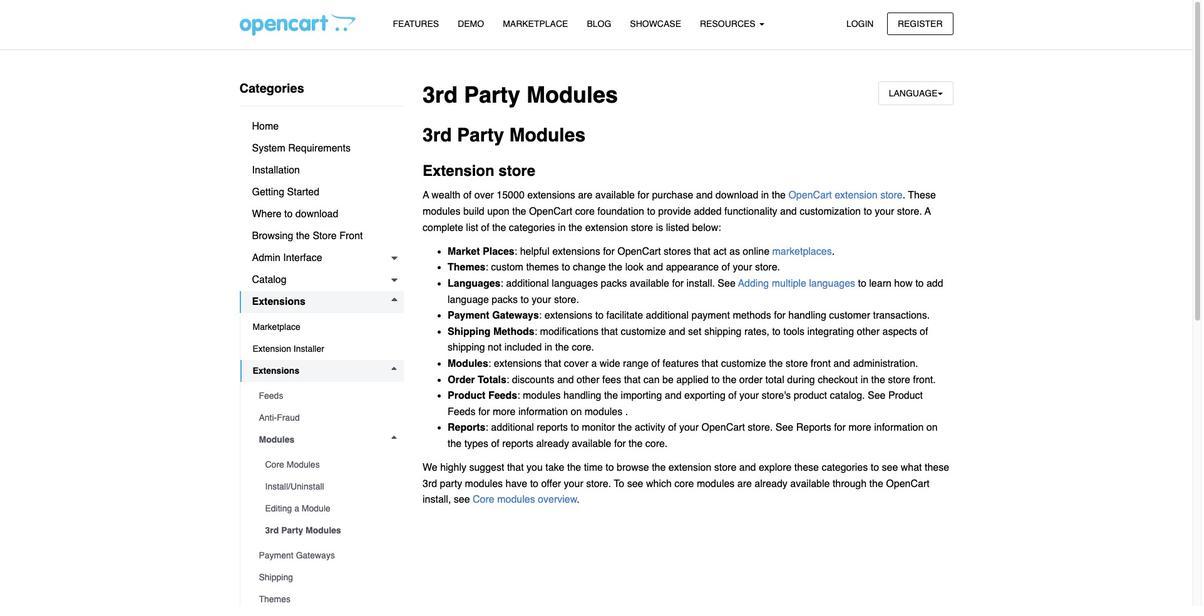 Task type: locate. For each thing, give the bounding box(es) containing it.
categories up helpful
[[509, 222, 555, 233]]

a right 'editing'
[[295, 504, 299, 514]]

1 horizontal spatial these
[[925, 462, 950, 474]]

your down : modules handling the importing and exporting of your store's product catalog. see product feeds for more information on modules .
[[680, 422, 699, 434]]

marketplace link
[[494, 13, 578, 35], [240, 316, 404, 338]]

1 vertical spatial extension
[[253, 344, 291, 354]]

checkout
[[818, 374, 858, 386]]

1 horizontal spatial shipping
[[448, 326, 491, 337]]

1 horizontal spatial customize
[[721, 358, 767, 370]]

1 vertical spatial core
[[675, 478, 694, 490]]

0 vertical spatial already
[[536, 438, 569, 450]]

opencart inside . these modules build upon the opencart core foundation to provide added functionality and customization to your store. a complete list of the categories in the extension store is listed below:
[[529, 206, 573, 217]]

0 vertical spatial more
[[493, 406, 516, 418]]

core.
[[572, 342, 594, 353], [646, 438, 668, 450]]

1 vertical spatial core
[[473, 494, 495, 506]]

feeds down totals
[[489, 390, 517, 402]]

: down discounts
[[517, 390, 520, 402]]

opencart - open source shopping cart solution image
[[240, 13, 355, 36]]

themes
[[526, 262, 559, 273]]

1 vertical spatial extensions link
[[240, 360, 404, 382]]

1 vertical spatial handling
[[564, 390, 602, 402]]

0 vertical spatial core.
[[572, 342, 594, 353]]

0 vertical spatial marketplace
[[503, 19, 568, 29]]

modules inside modules : extensions that cover a wide range of features that customize the store front and administration. order totals : discounts and other fees that can be applied to the order total during checkout in the store front.
[[448, 358, 489, 370]]

not
[[488, 342, 502, 353]]

1 vertical spatial already
[[755, 478, 788, 490]]

opencart down what
[[887, 478, 930, 490]]

store
[[499, 162, 536, 180], [881, 190, 903, 201], [631, 222, 653, 233], [786, 358, 808, 370], [888, 374, 911, 386], [715, 462, 737, 474]]

information down discounts
[[519, 406, 568, 418]]

your inside we highly suggest that you take the time to browse the extension store and explore these categories to see what these 3rd party modules have to offer your store. to see which core modules are already available through the opencart install, see
[[564, 478, 584, 490]]

0 vertical spatial themes
[[448, 262, 486, 273]]

2 vertical spatial see
[[454, 494, 470, 506]]

your down "as"
[[733, 262, 753, 273]]

your down order in the right of the page
[[740, 390, 759, 402]]

0 vertical spatial customize
[[621, 326, 666, 337]]

1 vertical spatial more
[[849, 422, 872, 434]]

that inside we highly suggest that you take the time to browse the extension store and explore these categories to see what these 3rd party modules have to offer your store. to see which core modules are already available through the opencart install, see
[[507, 462, 524, 474]]

demo
[[458, 19, 484, 29]]

reports up take
[[537, 422, 568, 434]]

your inside . these modules build upon the opencart core foundation to provide added functionality and customization to your store. a complete list of the categories in the extension store is listed below:
[[875, 206, 895, 217]]

packs down look
[[601, 278, 627, 289]]

see right install. at the right of page
[[718, 278, 736, 289]]

store. inside the market places : helpful extensions for opencart stores that act as online marketplaces . themes : custom themes to change the look and appearance of your store.
[[755, 262, 780, 273]]

shipping down payment gateways
[[259, 573, 293, 583]]

0 vertical spatial extension
[[423, 162, 495, 180]]

additional inside the : additional reports to monitor the activity of your opencart store. see reports for more information on the types of reports already available for the core.
[[491, 422, 534, 434]]

core modules
[[265, 460, 320, 470]]

0 horizontal spatial are
[[578, 190, 593, 201]]

: inside the : additional reports to monitor the activity of your opencart store. see reports for more information on the types of reports already available for the core.
[[486, 422, 489, 434]]

1 vertical spatial see
[[627, 478, 644, 490]]

download
[[716, 190, 759, 201], [296, 209, 338, 220]]

your inside the market places : helpful extensions for opencart stores that act as online marketplaces . themes : custom themes to change the look and appearance of your store.
[[733, 262, 753, 273]]

functionality
[[725, 206, 778, 217]]

showcase link
[[621, 13, 691, 35]]

a inside . these modules build upon the opencart core foundation to provide added functionality and customization to your store. a complete list of the categories in the extension store is listed below:
[[925, 206, 931, 217]]

a left the wide
[[592, 358, 597, 370]]

on inside : modules handling the importing and exporting of your store's product catalog. see product feeds for more information on modules .
[[571, 406, 582, 418]]

extensions for feeds
[[253, 366, 300, 376]]

available down monitor in the bottom of the page
[[572, 438, 612, 450]]

how
[[895, 278, 913, 289]]

your down themes
[[532, 294, 552, 305]]

handling down the cover
[[564, 390, 602, 402]]

marketplaces
[[773, 246, 832, 257]]

core modules link
[[253, 454, 404, 476]]

extension inside . these modules build upon the opencart core foundation to provide added functionality and customization to your store. a complete list of the categories in the extension store is listed below:
[[585, 222, 628, 233]]

customize up order in the right of the page
[[721, 358, 767, 370]]

for up foundation
[[638, 190, 650, 201]]

core left foundation
[[575, 206, 595, 217]]

1 horizontal spatial languages
[[809, 278, 856, 289]]

already inside the : additional reports to monitor the activity of your opencart store. see reports for more information on the types of reports already available for the core.
[[536, 438, 569, 450]]

the left time
[[567, 462, 581, 474]]

available down explore
[[791, 478, 830, 490]]

additional down product feeds
[[491, 422, 534, 434]]

types
[[465, 438, 489, 450]]

that left the act
[[694, 246, 711, 257]]

2 reports from the left
[[797, 422, 832, 434]]

1 vertical spatial extension
[[585, 222, 628, 233]]

handling inside : modules handling the importing and exporting of your store's product catalog. see product feeds for more information on modules .
[[564, 390, 602, 402]]

0 horizontal spatial download
[[296, 209, 338, 220]]

front.
[[913, 374, 936, 386]]

and inside . these modules build upon the opencart core foundation to provide added functionality and customization to your store. a complete list of the categories in the extension store is listed below:
[[781, 206, 797, 217]]

1 reports from the left
[[448, 422, 486, 434]]

store up 15000
[[499, 162, 536, 180]]

0 horizontal spatial handling
[[564, 390, 602, 402]]

other down customer
[[857, 326, 880, 337]]

0 horizontal spatial feeds
[[259, 391, 283, 401]]

see
[[882, 462, 898, 474], [627, 478, 644, 490], [454, 494, 470, 506]]

to inside the market places : helpful extensions for opencart stores that act as online marketplaces . themes : custom themes to change the look and appearance of your store.
[[562, 262, 570, 273]]

extension left installer
[[253, 344, 291, 354]]

0 vertical spatial extensions
[[252, 296, 306, 308]]

1 horizontal spatial see
[[627, 478, 644, 490]]

in right included
[[545, 342, 553, 353]]

extensions down extension installer
[[253, 366, 300, 376]]

2 product from the left
[[889, 390, 923, 402]]

other
[[857, 326, 880, 337], [577, 374, 600, 386]]

what
[[901, 462, 922, 474]]

0 vertical spatial categories
[[509, 222, 555, 233]]

1 vertical spatial additional
[[646, 310, 689, 321]]

categories
[[509, 222, 555, 233], [822, 462, 868, 474]]

customize
[[621, 326, 666, 337], [721, 358, 767, 370]]

information up what
[[875, 422, 924, 434]]

: up types
[[486, 422, 489, 434]]

cover
[[564, 358, 589, 370]]

that up 'have' at the left
[[507, 462, 524, 474]]

is
[[656, 222, 663, 233]]

3rd inside "link"
[[265, 526, 279, 536]]

to left what
[[871, 462, 879, 474]]

0 horizontal spatial core
[[265, 460, 284, 470]]

1 horizontal spatial gateways
[[492, 310, 539, 321]]

extension up customization
[[835, 190, 878, 201]]

exporting
[[685, 390, 726, 402]]

product inside : modules handling the importing and exporting of your store's product catalog. see product feeds for more information on modules .
[[889, 390, 923, 402]]

:
[[515, 246, 518, 257], [486, 262, 489, 273], [501, 278, 504, 289], [539, 310, 542, 321], [535, 326, 538, 337], [489, 358, 491, 370], [507, 374, 510, 386], [517, 390, 520, 402], [486, 422, 489, 434]]

store down the : additional reports to monitor the activity of your opencart store. see reports for more information on the types of reports already available for the core.
[[715, 462, 737, 474]]

of inside : modules handling the importing and exporting of your store's product catalog. see product feeds for more information on modules .
[[729, 390, 737, 402]]

0 horizontal spatial packs
[[492, 294, 518, 305]]

provide
[[658, 206, 691, 217]]

for
[[638, 190, 650, 201], [603, 246, 615, 257], [672, 278, 684, 289], [774, 310, 786, 321], [479, 406, 490, 418], [834, 422, 846, 434], [614, 438, 626, 450]]

offer
[[541, 478, 561, 490]]

1 horizontal spatial extension
[[423, 162, 495, 180]]

these
[[795, 462, 819, 474], [925, 462, 950, 474]]

store. down online
[[755, 262, 780, 273]]

on up monitor in the bottom of the page
[[571, 406, 582, 418]]

1 vertical spatial information
[[875, 422, 924, 434]]

the left the store
[[296, 231, 310, 242]]

gateways inside "link"
[[296, 551, 335, 561]]

shipping up not
[[448, 326, 491, 337]]

information inside : modules handling the importing and exporting of your store's product catalog. see product feeds for more information on modules .
[[519, 406, 568, 418]]

opencart
[[789, 190, 832, 201], [529, 206, 573, 217], [618, 246, 661, 257], [702, 422, 745, 434], [887, 478, 930, 490]]

1 horizontal spatial core
[[473, 494, 495, 506]]

themes
[[448, 262, 486, 273], [259, 594, 291, 604]]

transactions.
[[873, 310, 930, 321]]

1 vertical spatial are
[[738, 478, 752, 490]]

1 vertical spatial a
[[925, 206, 931, 217]]

more inside the : additional reports to monitor the activity of your opencart store. see reports for more information on the types of reports already available for the core.
[[849, 422, 872, 434]]

0 horizontal spatial information
[[519, 406, 568, 418]]

themes inside the market places : helpful extensions for opencart stores that act as online marketplaces . themes : custom themes to change the look and appearance of your store.
[[448, 262, 486, 273]]

marketplace for left marketplace link
[[253, 322, 301, 332]]

additional down themes
[[506, 278, 549, 289]]

in inside . these modules build upon the opencart core foundation to provide added functionality and customization to your store. a complete list of the categories in the extension store is listed below:
[[558, 222, 566, 233]]

extension inside we highly suggest that you take the time to browse the extension store and explore these categories to see what these 3rd party modules have to offer your store. to see which core modules are already available through the opencart install, see
[[669, 462, 712, 474]]

1 horizontal spatial marketplace link
[[494, 13, 578, 35]]

0 horizontal spatial customize
[[621, 326, 666, 337]]

0 vertical spatial handling
[[789, 310, 827, 321]]

of left over
[[463, 190, 472, 201]]

in
[[762, 190, 769, 201], [558, 222, 566, 233], [545, 342, 553, 353], [861, 374, 869, 386]]

getting started link
[[240, 182, 404, 204]]

1 vertical spatial themes
[[259, 594, 291, 604]]

extensions down included
[[494, 358, 542, 370]]

the down modifications
[[555, 342, 569, 353]]

these right explore
[[795, 462, 819, 474]]

available inside we highly suggest that you take the time to browse the extension store and explore these categories to see what these 3rd party modules have to offer your store. to see which core modules are already available through the opencart install, see
[[791, 478, 830, 490]]

gateways up shipping link
[[296, 551, 335, 561]]

0 vertical spatial shipping
[[448, 326, 491, 337]]

to right themes
[[562, 262, 570, 273]]

handling up tools
[[789, 310, 827, 321]]

0 vertical spatial gateways
[[492, 310, 539, 321]]

download down getting started link
[[296, 209, 338, 220]]

as
[[730, 246, 740, 257]]

of inside : modifications that customize and set shipping rates, to tools integrating other aspects of shipping not included in the core.
[[920, 326, 929, 337]]

: left discounts
[[507, 374, 510, 386]]

0 vertical spatial payment
[[448, 310, 490, 321]]

custom
[[491, 262, 524, 273]]

and inside we highly suggest that you take the time to browse the extension store and explore these categories to see what these 3rd party modules have to offer your store. to see which core modules are already available through the opencart install, see
[[740, 462, 756, 474]]

1 vertical spatial categories
[[822, 462, 868, 474]]

places
[[483, 246, 515, 257]]

1 vertical spatial a
[[295, 504, 299, 514]]

store. up modifications
[[554, 294, 579, 305]]

0 vertical spatial party
[[464, 82, 521, 108]]

already inside we highly suggest that you take the time to browse the extension store and explore these categories to see what these 3rd party modules have to offer your store. to see which core modules are already available through the opencart install, see
[[755, 478, 788, 490]]

1 horizontal spatial information
[[875, 422, 924, 434]]

2 horizontal spatial see
[[868, 390, 886, 402]]

modules up complete
[[423, 206, 461, 217]]

for inside : modules handling the importing and exporting of your store's product catalog. see product feeds for more information on modules .
[[479, 406, 490, 418]]

1 horizontal spatial themes
[[448, 262, 486, 273]]

1 horizontal spatial core
[[675, 478, 694, 490]]

your right offer
[[564, 478, 584, 490]]

that inside : modifications that customize and set shipping rates, to tools integrating other aspects of shipping not included in the core.
[[602, 326, 618, 337]]

themes down market
[[448, 262, 486, 273]]

below:
[[692, 222, 721, 233]]

0 horizontal spatial languages
[[552, 278, 598, 289]]

login
[[847, 18, 874, 29]]

1 vertical spatial packs
[[492, 294, 518, 305]]

features link
[[384, 13, 449, 35]]

extensions
[[528, 190, 575, 201], [553, 246, 601, 257], [545, 310, 593, 321], [494, 358, 542, 370]]

1 vertical spatial shipping
[[448, 342, 485, 353]]

extensions up change
[[553, 246, 601, 257]]

of right aspects
[[920, 326, 929, 337]]

categories inside we highly suggest that you take the time to browse the extension store and explore these categories to see what these 3rd party modules have to offer your store. to see which core modules are already available through the opencart install, see
[[822, 462, 868, 474]]

payment down language
[[448, 310, 490, 321]]

product
[[794, 390, 827, 402]]

of inside the market places : helpful extensions for opencart stores that act as online marketplaces . themes : custom themes to change the look and appearance of your store.
[[722, 262, 730, 273]]

customer
[[829, 310, 871, 321]]

gateways for payment gateways : extensions to facilitate additional payment methods for handling customer transactions.
[[492, 310, 539, 321]]

and down be
[[665, 390, 682, 402]]

0 vertical spatial on
[[571, 406, 582, 418]]

0 vertical spatial information
[[519, 406, 568, 418]]

1 vertical spatial extensions
[[253, 366, 300, 376]]

2 vertical spatial party
[[281, 526, 303, 536]]

of up can
[[652, 358, 660, 370]]

of right the exporting
[[729, 390, 737, 402]]

multiple
[[772, 278, 807, 289]]

act
[[714, 246, 727, 257]]

0 horizontal spatial more
[[493, 406, 516, 418]]

the right through
[[870, 478, 884, 490]]

your inside to learn how to add language packs to your store.
[[532, 294, 552, 305]]

available
[[596, 190, 635, 201], [630, 278, 670, 289], [572, 438, 612, 450], [791, 478, 830, 490]]

opencart down the exporting
[[702, 422, 745, 434]]

browse
[[617, 462, 649, 474]]

modules
[[527, 82, 618, 108], [509, 124, 586, 146], [448, 358, 489, 370], [259, 435, 295, 445], [287, 460, 320, 470], [306, 526, 341, 536]]

download up functionality
[[716, 190, 759, 201]]

: modules handling the importing and exporting of your store's product catalog. see product feeds for more information on modules .
[[448, 390, 923, 418]]

0 horizontal spatial categories
[[509, 222, 555, 233]]

1 horizontal spatial reports
[[797, 422, 832, 434]]

login link
[[836, 12, 885, 35]]

1 horizontal spatial on
[[927, 422, 938, 434]]

interface
[[283, 252, 322, 264]]

2 vertical spatial additional
[[491, 422, 534, 434]]

admin
[[252, 252, 281, 264]]

that down the "facilitate"
[[602, 326, 618, 337]]

core inside core modules link
[[265, 460, 284, 470]]

of down the act
[[722, 262, 730, 273]]

1 horizontal spatial are
[[738, 478, 752, 490]]

0 vertical spatial extension
[[835, 190, 878, 201]]

and inside the market places : helpful extensions for opencart stores that act as online marketplaces . themes : custom themes to change the look and appearance of your store.
[[647, 262, 663, 273]]

a
[[592, 358, 597, 370], [295, 504, 299, 514]]

the down administration.
[[872, 374, 886, 386]]

more inside : modules handling the importing and exporting of your store's product catalog. see product feeds for more information on modules .
[[493, 406, 516, 418]]

core inside . these modules build upon the opencart core foundation to provide added functionality and customization to your store. a complete list of the categories in the extension store is listed below:
[[575, 206, 595, 217]]

0 vertical spatial core
[[575, 206, 595, 217]]

: inside : modules handling the importing and exporting of your store's product catalog. see product feeds for more information on modules .
[[517, 390, 520, 402]]

core for core modules
[[265, 460, 284, 470]]

for up tools
[[774, 310, 786, 321]]

1 vertical spatial marketplace
[[253, 322, 301, 332]]

0 horizontal spatial extension
[[585, 222, 628, 233]]

1 horizontal spatial packs
[[601, 278, 627, 289]]

1 vertical spatial core.
[[646, 438, 668, 450]]

0 vertical spatial additional
[[506, 278, 549, 289]]

2 vertical spatial 3rd party modules
[[265, 526, 341, 536]]

feeds inside : modules handling the importing and exporting of your store's product catalog. see product feeds for more information on modules .
[[448, 406, 476, 418]]

and left explore
[[740, 462, 756, 474]]

for down product feeds
[[479, 406, 490, 418]]

shipping for shipping methods
[[448, 326, 491, 337]]

a left wealth
[[423, 190, 429, 201]]

store. inside the : additional reports to monitor the activity of your opencart store. see reports for more information on the types of reports already available for the core.
[[748, 422, 773, 434]]

aspects
[[883, 326, 917, 337]]

install/uninstall link
[[253, 476, 404, 498]]

already up take
[[536, 438, 569, 450]]

your inside the : additional reports to monitor the activity of your opencart store. see reports for more information on the types of reports already available for the core.
[[680, 422, 699, 434]]

getting
[[252, 187, 284, 198]]

a wealth of over 15000 extensions are available for purchase and download in the opencart extension store
[[423, 190, 903, 201]]

extensions inside the market places : helpful extensions for opencart stores that act as online marketplaces . themes : custom themes to change the look and appearance of your store.
[[553, 246, 601, 257]]

feeds up anti-
[[259, 391, 283, 401]]

0 vertical spatial download
[[716, 190, 759, 201]]

showcase
[[630, 19, 682, 29]]

3rd inside we highly suggest that you take the time to browse the extension store and explore these categories to see what these 3rd party modules have to offer your store. to see which core modules are already available through the opencart install, see
[[423, 478, 437, 490]]

1 horizontal spatial shipping
[[705, 326, 742, 337]]

0 horizontal spatial payment
[[259, 551, 294, 561]]

for down catalog.
[[834, 422, 846, 434]]

1 vertical spatial see
[[868, 390, 886, 402]]

core down suggest
[[473, 494, 495, 506]]

for up change
[[603, 246, 615, 257]]

the down upon on the top of page
[[492, 222, 506, 233]]

and right functionality
[[781, 206, 797, 217]]

1 vertical spatial payment
[[259, 551, 294, 561]]

0 horizontal spatial marketplace link
[[240, 316, 404, 338]]

which
[[646, 478, 672, 490]]

payment inside "link"
[[259, 551, 294, 561]]

3rd party modules link
[[253, 520, 404, 542]]

modules
[[423, 206, 461, 217], [523, 390, 561, 402], [585, 406, 623, 418], [465, 478, 503, 490], [697, 478, 735, 490], [497, 494, 535, 506]]

: inside : modifications that customize and set shipping rates, to tools integrating other aspects of shipping not included in the core.
[[535, 326, 538, 337]]

language
[[889, 88, 938, 98]]

extensions down catalog on the top left of the page
[[252, 296, 306, 308]]

0 horizontal spatial a
[[423, 190, 429, 201]]

more down catalog.
[[849, 422, 872, 434]]

1 horizontal spatial product
[[889, 390, 923, 402]]

core
[[265, 460, 284, 470], [473, 494, 495, 506]]

modules down the : additional reports to monitor the activity of your opencart store. see reports for more information on the types of reports already available for the core.
[[697, 478, 735, 490]]

other inside : modifications that customize and set shipping rates, to tools integrating other aspects of shipping not included in the core.
[[857, 326, 880, 337]]

discounts
[[512, 374, 555, 386]]

installer
[[294, 344, 324, 354]]

blog link
[[578, 13, 621, 35]]

0 vertical spatial a
[[423, 190, 429, 201]]

see down store's
[[776, 422, 794, 434]]

0 horizontal spatial marketplace
[[253, 322, 301, 332]]

. inside : modules handling the importing and exporting of your store's product catalog. see product feeds for more information on modules .
[[626, 406, 628, 418]]

: up included
[[535, 326, 538, 337]]

reports up types
[[448, 422, 486, 434]]

a inside 'link'
[[295, 504, 299, 514]]

1 horizontal spatial core.
[[646, 438, 668, 450]]

marketplace
[[503, 19, 568, 29], [253, 322, 301, 332]]

party
[[440, 478, 462, 490]]

0 horizontal spatial shipping
[[448, 342, 485, 353]]

modules down suggest
[[465, 478, 503, 490]]

: modifications that customize and set shipping rates, to tools integrating other aspects of shipping not included in the core.
[[448, 326, 929, 353]]

the inside : modifications that customize and set shipping rates, to tools integrating other aspects of shipping not included in the core.
[[555, 342, 569, 353]]

0 vertical spatial see
[[882, 462, 898, 474]]

store. down store's
[[748, 422, 773, 434]]

extension up wealth
[[423, 162, 495, 180]]

1 product from the left
[[448, 390, 486, 402]]

0 vertical spatial other
[[857, 326, 880, 337]]

0 horizontal spatial core
[[575, 206, 595, 217]]

requirements
[[288, 143, 351, 154]]

0 vertical spatial packs
[[601, 278, 627, 289]]

1 vertical spatial shipping
[[259, 573, 293, 583]]

extension
[[835, 190, 878, 201], [585, 222, 628, 233], [669, 462, 712, 474]]

set
[[688, 326, 702, 337]]

order
[[740, 374, 763, 386]]

1 these from the left
[[795, 462, 819, 474]]

0 horizontal spatial gateways
[[296, 551, 335, 561]]

product down "order"
[[448, 390, 486, 402]]

already
[[536, 438, 569, 450], [755, 478, 788, 490]]



Task type: describe. For each thing, give the bounding box(es) containing it.
resources link
[[691, 13, 774, 35]]

modules down discounts
[[523, 390, 561, 402]]

store's
[[762, 390, 791, 402]]

extensions right 15000
[[528, 190, 575, 201]]

home link
[[240, 116, 404, 138]]

register link
[[888, 12, 954, 35]]

customize inside modules : extensions that cover a wide range of features that customize the store front and administration. order totals : discounts and other fees that can be applied to the order total during checkout in the store front.
[[721, 358, 767, 370]]

modules link
[[246, 429, 404, 451]]

where to download link
[[240, 204, 404, 225]]

demo link
[[449, 13, 494, 35]]

have
[[506, 478, 528, 490]]

wealth
[[432, 190, 461, 201]]

to left learn
[[858, 278, 867, 289]]

the up "which" on the right bottom of the page
[[652, 462, 666, 474]]

3rd party modules inside "link"
[[265, 526, 341, 536]]

store. inside we highly suggest that you take the time to browse the extension store and explore these categories to see what these 3rd party modules have to offer your store. to see which core modules are already available through the opencart install, see
[[586, 478, 611, 490]]

shipping methods
[[448, 326, 535, 337]]

marketplaces link
[[773, 246, 832, 257]]

: down the 'places'
[[486, 262, 489, 273]]

these
[[909, 190, 936, 201]]

change
[[573, 262, 606, 273]]

1 vertical spatial download
[[296, 209, 338, 220]]

upon
[[487, 206, 510, 217]]

resources
[[700, 19, 758, 29]]

front
[[340, 231, 363, 242]]

2 languages from the left
[[809, 278, 856, 289]]

you
[[527, 462, 543, 474]]

feeds inside feeds "link"
[[259, 391, 283, 401]]

other inside modules : extensions that cover a wide range of features that customize the store front and administration. order totals : discounts and other fees that can be applied to the order total during checkout in the store front.
[[577, 374, 600, 386]]

for down monitor in the bottom of the page
[[614, 438, 626, 450]]

the inside : modules handling the importing and exporting of your store's product catalog. see product feeds for more information on modules .
[[604, 390, 618, 402]]

system
[[252, 143, 286, 154]]

of right types
[[491, 438, 500, 450]]

: up custom
[[515, 246, 518, 257]]

browsing
[[252, 231, 293, 242]]

your inside : modules handling the importing and exporting of your store's product catalog. see product feeds for more information on modules .
[[740, 390, 759, 402]]

0 horizontal spatial reports
[[502, 438, 534, 450]]

the left types
[[448, 438, 462, 450]]

payment gateways
[[259, 551, 335, 561]]

extensions link for feeds
[[240, 360, 404, 382]]

admin interface
[[252, 252, 322, 264]]

store inside . these modules build upon the opencart core foundation to provide added functionality and customization to your store. a complete list of the categories in the extension store is listed below:
[[631, 222, 653, 233]]

information inside the : additional reports to monitor the activity of your opencart store. see reports for more information on the types of reports already available for the core.
[[875, 422, 924, 434]]

0 horizontal spatial see
[[454, 494, 470, 506]]

modules inside . these modules build upon the opencart core foundation to provide added functionality and customization to your store. a complete list of the categories in the extension store is listed below:
[[423, 206, 461, 217]]

the up change
[[569, 222, 583, 233]]

to down you
[[530, 478, 539, 490]]

range
[[623, 358, 649, 370]]

installation link
[[240, 160, 404, 182]]

2 horizontal spatial see
[[882, 462, 898, 474]]

: up totals
[[489, 358, 491, 370]]

payment for payment gateways : extensions to facilitate additional payment methods for handling customer transactions.
[[448, 310, 490, 321]]

to right time
[[606, 462, 614, 474]]

available up foundation
[[596, 190, 635, 201]]

anti-
[[259, 413, 277, 423]]

0 vertical spatial are
[[578, 190, 593, 201]]

opencart inside the : additional reports to monitor the activity of your opencart store. see reports for more information on the types of reports already available for the core.
[[702, 422, 745, 434]]

payment
[[692, 310, 730, 321]]

explore
[[759, 462, 792, 474]]

categories
[[240, 81, 304, 96]]

core inside we highly suggest that you take the time to browse the extension store and explore these categories to see what these 3rd party modules have to offer your store. to see which core modules are already available through the opencart install, see
[[675, 478, 694, 490]]

store left these
[[881, 190, 903, 201]]

extensions up modifications
[[545, 310, 593, 321]]

that left the cover
[[545, 358, 561, 370]]

the up total at the bottom right of the page
[[769, 358, 783, 370]]

activity
[[635, 422, 666, 434]]

shipping for shipping
[[259, 573, 293, 583]]

payment gateways : extensions to facilitate additional payment methods for handling customer transactions.
[[448, 310, 930, 321]]

party inside "link"
[[281, 526, 303, 536]]

store
[[313, 231, 337, 242]]

: additional reports to monitor the activity of your opencart store. see reports for more information on the types of reports already available for the core.
[[448, 422, 938, 450]]

and down the cover
[[557, 374, 574, 386]]

customize inside : modifications that customize and set shipping rates, to tools integrating other aspects of shipping not included in the core.
[[621, 326, 666, 337]]

extension for extension installer
[[253, 344, 291, 354]]

2 horizontal spatial extension
[[835, 190, 878, 201]]

to inside modules : extensions that cover a wide range of features that customize the store front and administration. order totals : discounts and other fees that can be applied to the order total during checkout in the store front.
[[712, 374, 720, 386]]

features
[[393, 19, 439, 29]]

for down appearance
[[672, 278, 684, 289]]

payment for payment gateways
[[259, 551, 294, 561]]

market places : helpful extensions for opencart stores that act as online marketplaces . themes : custom themes to change the look and appearance of your store.
[[448, 246, 835, 273]]

and inside : modifications that customize and set shipping rates, to tools integrating other aspects of shipping not included in the core.
[[669, 326, 686, 337]]

in inside modules : extensions that cover a wide range of features that customize the store front and administration. order totals : discounts and other fees that can be applied to the order total during checkout in the store front.
[[861, 374, 869, 386]]

categories inside . these modules build upon the opencart core foundation to provide added functionality and customization to your store. a complete list of the categories in the extension store is listed below:
[[509, 222, 555, 233]]

during
[[788, 374, 815, 386]]

1 vertical spatial 3rd party modules
[[423, 124, 586, 146]]

to down opencart extension store link
[[864, 206, 872, 217]]

reports inside the : additional reports to monitor the activity of your opencart store. see reports for more information on the types of reports already available for the core.
[[797, 422, 832, 434]]

15000
[[497, 190, 525, 201]]

opencart inside the market places : helpful extensions for opencart stores that act as online marketplaces . themes : custom themes to change the look and appearance of your store.
[[618, 246, 661, 257]]

editing a module
[[265, 504, 331, 514]]

to inside : modifications that customize and set shipping rates, to tools integrating other aspects of shipping not included in the core.
[[773, 326, 781, 337]]

fees
[[603, 374, 621, 386]]

system requirements link
[[240, 138, 404, 160]]

: down custom
[[501, 278, 504, 289]]

marketplace for the top marketplace link
[[503, 19, 568, 29]]

the left activity
[[618, 422, 632, 434]]

install,
[[423, 494, 451, 506]]

add
[[927, 278, 944, 289]]

learn
[[870, 278, 892, 289]]

can
[[644, 374, 660, 386]]

0 horizontal spatial see
[[718, 278, 736, 289]]

store down administration.
[[888, 374, 911, 386]]

of inside . these modules build upon the opencart core foundation to provide added functionality and customization to your store. a complete list of the categories in the extension store is listed below:
[[481, 222, 490, 233]]

features
[[663, 358, 699, 370]]

we highly suggest that you take the time to browse the extension store and explore these categories to see what these 3rd party modules have to offer your store. to see which core modules are already available through the opencart install, see
[[423, 462, 950, 506]]

see inside : modules handling the importing and exporting of your store's product catalog. see product feeds for more information on modules .
[[868, 390, 886, 402]]

in up functionality
[[762, 190, 769, 201]]

to up methods
[[521, 294, 529, 305]]

the down activity
[[629, 438, 643, 450]]

the left order in the right of the page
[[723, 374, 737, 386]]

opencart up customization
[[789, 190, 832, 201]]

through
[[833, 478, 867, 490]]

appearance
[[666, 262, 719, 273]]

methods
[[494, 326, 535, 337]]

2 horizontal spatial feeds
[[489, 390, 517, 402]]

core for core modules overview .
[[473, 494, 495, 506]]

anti-fraud link
[[246, 407, 404, 429]]

extension for extension store
[[423, 162, 495, 180]]

wide
[[600, 358, 621, 370]]

to right where
[[284, 209, 293, 220]]

to
[[614, 478, 625, 490]]

adding multiple languages link
[[738, 278, 856, 289]]

that down range
[[624, 374, 641, 386]]

modifications
[[540, 326, 599, 337]]

. inside . these modules build upon the opencart core foundation to provide added functionality and customization to your store. a complete list of the categories in the extension store is listed below:
[[903, 190, 906, 201]]

blog
[[587, 19, 612, 29]]

to inside the : additional reports to monitor the activity of your opencart store. see reports for more information on the types of reports already available for the core.
[[571, 422, 579, 434]]

of inside modules : extensions that cover a wide range of features that customize the store front and administration. order totals : discounts and other fees that can be applied to the order total during checkout in the store front.
[[652, 358, 660, 370]]

gateways for payment gateways
[[296, 551, 335, 561]]

opencart inside we highly suggest that you take the time to browse the extension store and explore these categories to see what these 3rd party modules have to offer your store. to see which core modules are already available through the opencart install, see
[[887, 478, 930, 490]]

overview
[[538, 494, 577, 506]]

store. inside to learn how to add language packs to your store.
[[554, 294, 579, 305]]

module
[[302, 504, 331, 514]]

modules inside "link"
[[306, 526, 341, 536]]

extensions for marketplace
[[252, 296, 306, 308]]

0 vertical spatial marketplace link
[[494, 13, 578, 35]]

extensions inside modules : extensions that cover a wide range of features that customize the store front and administration. order totals : discounts and other fees that can be applied to the order total during checkout in the store front.
[[494, 358, 542, 370]]

adding
[[738, 278, 769, 289]]

1 horizontal spatial reports
[[537, 422, 568, 434]]

to left the "facilitate"
[[595, 310, 604, 321]]

modules up monitor in the bottom of the page
[[585, 406, 623, 418]]

order
[[448, 374, 475, 386]]

available down look
[[630, 278, 670, 289]]

feeds link
[[246, 385, 404, 407]]

stores
[[664, 246, 691, 257]]

on inside the : additional reports to monitor the activity of your opencart store. see reports for more information on the types of reports already available for the core.
[[927, 422, 938, 434]]

1 languages from the left
[[552, 278, 598, 289]]

the up functionality
[[772, 190, 786, 201]]

included
[[505, 342, 542, 353]]

customization
[[800, 206, 861, 217]]

. inside the market places : helpful extensions for opencart stores that act as online marketplaces . themes : custom themes to change the look and appearance of your store.
[[832, 246, 835, 257]]

for inside the market places : helpful extensions for opencart stores that act as online marketplaces . themes : custom themes to change the look and appearance of your store.
[[603, 246, 615, 257]]

install/uninstall
[[265, 482, 324, 492]]

a inside modules : extensions that cover a wide range of features that customize the store front and administration. order totals : discounts and other fees that can be applied to the order total during checkout in the store front.
[[592, 358, 597, 370]]

home
[[252, 121, 279, 132]]

are inside we highly suggest that you take the time to browse the extension store and explore these categories to see what these 3rd party modules have to offer your store. to see which core modules are already available through the opencart install, see
[[738, 478, 752, 490]]

extension installer
[[253, 344, 324, 354]]

to left add
[[916, 278, 924, 289]]

extensions link for marketplace
[[240, 291, 404, 313]]

methods
[[733, 310, 772, 321]]

register
[[898, 18, 943, 29]]

of right activity
[[668, 422, 677, 434]]

total
[[766, 374, 785, 386]]

modules down 'have' at the left
[[497, 494, 535, 506]]

core modules overview link
[[473, 494, 577, 506]]

and up added
[[696, 190, 713, 201]]

0 vertical spatial 3rd party modules
[[423, 82, 618, 108]]

integrating
[[808, 326, 854, 337]]

: up modifications
[[539, 310, 542, 321]]

core. inside : modifications that customize and set shipping rates, to tools integrating other aspects of shipping not included in the core.
[[572, 342, 594, 353]]

language
[[448, 294, 489, 305]]

rates,
[[745, 326, 770, 337]]

1 horizontal spatial handling
[[789, 310, 827, 321]]

0 horizontal spatial themes
[[259, 594, 291, 604]]

facilitate
[[607, 310, 643, 321]]

that up the 'applied'
[[702, 358, 719, 370]]

2 these from the left
[[925, 462, 950, 474]]

the down 15000
[[513, 206, 526, 217]]

foundation
[[598, 206, 645, 217]]

packs inside to learn how to add language packs to your store.
[[492, 294, 518, 305]]

front
[[811, 358, 831, 370]]

languages
[[448, 278, 501, 289]]

store inside we highly suggest that you take the time to browse the extension store and explore these categories to see what these 3rd party modules have to offer your store. to see which core modules are already available through the opencart install, see
[[715, 462, 737, 474]]

purchase
[[652, 190, 694, 201]]

be
[[663, 374, 674, 386]]

and inside : modules handling the importing and exporting of your store's product catalog. see product feeds for more information on modules .
[[665, 390, 682, 402]]

and up the checkout
[[834, 358, 851, 370]]

where
[[252, 209, 282, 220]]

that inside the market places : helpful extensions for opencart stores that act as online marketplaces . themes : custom themes to change the look and appearance of your store.
[[694, 246, 711, 257]]

store. inside . these modules build upon the opencart core foundation to provide added functionality and customization to your store. a complete list of the categories in the extension store is listed below:
[[897, 206, 923, 217]]

to down a wealth of over 15000 extensions are available for purchase and download in the opencart extension store
[[647, 206, 656, 217]]

extension store
[[423, 162, 536, 180]]

complete
[[423, 222, 463, 233]]

0 vertical spatial shipping
[[705, 326, 742, 337]]

opencart extension store link
[[789, 190, 903, 201]]

store up the during
[[786, 358, 808, 370]]

importing
[[621, 390, 662, 402]]

over
[[475, 190, 494, 201]]

in inside : modifications that customize and set shipping rates, to tools integrating other aspects of shipping not included in the core.
[[545, 342, 553, 353]]

core. inside the : additional reports to monitor the activity of your opencart store. see reports for more information on the types of reports already available for the core.
[[646, 438, 668, 450]]

administration.
[[853, 358, 919, 370]]

available inside the : additional reports to monitor the activity of your opencart store. see reports for more information on the types of reports already available for the core.
[[572, 438, 612, 450]]

1 vertical spatial party
[[457, 124, 504, 146]]

see inside the : additional reports to monitor the activity of your opencart store. see reports for more information on the types of reports already available for the core.
[[776, 422, 794, 434]]

the inside the market places : helpful extensions for opencart stores that act as online marketplaces . themes : custom themes to change the look and appearance of your store.
[[609, 262, 623, 273]]



Task type: vqa. For each thing, say whether or not it's contained in the screenshot.
also in You may also have a function defined as public function install(). This function will be triggered when the install link is clicked on the
no



